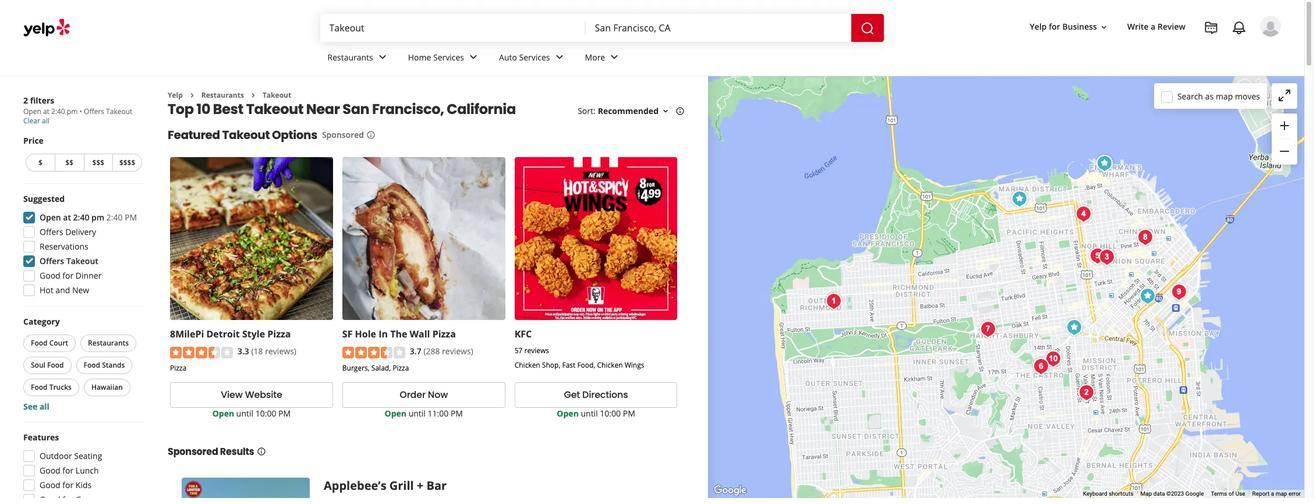 Task type: describe. For each thing, give the bounding box(es) containing it.
home services link
[[399, 42, 490, 76]]

until for view
[[236, 408, 253, 419]]

restaurants button
[[80, 335, 136, 352]]

food for food stands
[[84, 361, 100, 371]]

restaurants inside business categories element
[[328, 52, 373, 63]]

8milepi detroit style pizza link
[[170, 328, 291, 341]]

a for write
[[1151, 21, 1156, 32]]

for for business
[[1049, 21, 1061, 32]]

$$$$ button
[[113, 154, 142, 172]]

and
[[56, 285, 70, 296]]

hole
[[355, 328, 376, 341]]

sf hole in the wall pizza image
[[1008, 187, 1032, 211]]

until for order
[[409, 408, 426, 419]]

recommended button
[[598, 106, 671, 117]]

pm for view
[[278, 408, 291, 419]]

applebee's
[[324, 478, 387, 494]]

business categories element
[[318, 42, 1282, 76]]

pizza up "3.7 (288 reviews)"
[[433, 328, 456, 341]]

view
[[221, 389, 243, 402]]

open until 11:00 pm
[[385, 408, 463, 419]]

map
[[1141, 491, 1152, 498]]

11:00
[[428, 408, 449, 419]]

offers delivery
[[40, 227, 96, 238]]

24 chevron down v2 image for home services
[[467, 50, 481, 64]]

$$$$
[[119, 158, 135, 168]]

home
[[408, 52, 431, 63]]

projects image
[[1205, 21, 1219, 35]]

data
[[1154, 491, 1165, 498]]

2 filters open at 2:40 pm • offers takeout clear all
[[23, 95, 132, 126]]

1 horizontal spatial 2:40
[[73, 212, 89, 223]]

good for kids
[[40, 480, 92, 491]]

pizza down "3.3 star rating" image
[[170, 363, 187, 373]]

24 chevron down v2 image for auto services
[[553, 50, 567, 64]]

features
[[23, 432, 59, 443]]

clear
[[23, 116, 40, 126]]

24 chevron down v2 image for more
[[608, 50, 622, 64]]

auto services
[[499, 52, 550, 63]]

open until 10:00 pm for website
[[212, 408, 291, 419]]

get directions link
[[515, 383, 678, 408]]

expand map image
[[1278, 88, 1292, 102]]

of
[[1229, 491, 1235, 498]]

1 vertical spatial all
[[40, 401, 49, 412]]

terms
[[1211, 491, 1228, 498]]

cafe okawari image
[[1168, 281, 1191, 304]]

lunch
[[76, 465, 99, 477]]

report a map error
[[1253, 491, 1301, 498]]

view website
[[221, 389, 282, 402]]

use
[[1236, 491, 1246, 498]]

offers inside 2 filters open at 2:40 pm • offers takeout clear all
[[84, 107, 104, 117]]

3.3 star rating image
[[170, 347, 233, 359]]

2:40 for at
[[106, 212, 123, 223]]

ollei image
[[1072, 202, 1096, 226]]

sf hole in the wall pizza link
[[342, 328, 456, 341]]

outdoor seating
[[40, 451, 102, 462]]

order
[[400, 389, 426, 402]]

sponsored for sponsored
[[322, 130, 364, 141]]

10:00 for directions
[[600, 408, 621, 419]]

top
[[168, 100, 194, 119]]

sponsored results
[[168, 445, 254, 459]]

food trucks button
[[23, 379, 79, 397]]

for for dinner
[[63, 270, 74, 281]]

takeout inside 2 filters open at 2:40 pm • offers takeout clear all
[[106, 107, 132, 117]]

food trucks
[[31, 383, 72, 393]]

food for food court
[[31, 338, 47, 348]]

food for food trucks
[[31, 383, 47, 393]]

1 horizontal spatial pm
[[91, 212, 104, 223]]

keyboard shortcuts button
[[1083, 491, 1134, 499]]

get
[[564, 389, 580, 402]]

kfc 57 reviews chicken shop, fast food, chicken wings
[[515, 328, 645, 371]]

$ button
[[26, 154, 55, 172]]

moves
[[1236, 91, 1261, 102]]

aria korean street food image
[[1086, 244, 1110, 268]]

+
[[417, 478, 424, 494]]

restaurants inside button
[[88, 338, 129, 348]]

57
[[515, 346, 523, 356]]

applebee's grill + bar image
[[1093, 152, 1117, 175]]

1 horizontal spatial restaurants link
[[318, 42, 399, 76]]

search
[[1178, 91, 1204, 102]]

auto
[[499, 52, 517, 63]]

soul
[[31, 361, 45, 371]]

terms of use
[[1211, 491, 1246, 498]]

map data ©2023 google
[[1141, 491, 1204, 498]]

oodle yunnan rice noodle image
[[823, 290, 846, 313]]

for for lunch
[[63, 465, 74, 477]]

soul food
[[31, 361, 64, 371]]

3.3
[[238, 346, 249, 357]]

wings
[[625, 361, 645, 371]]

applebee's grill + bar
[[324, 478, 447, 494]]

burgers, salad, pizza
[[342, 363, 409, 373]]

16 chevron right v2 image for restaurants
[[187, 91, 197, 100]]

price
[[23, 135, 44, 146]]

pizza right salad,
[[393, 363, 409, 373]]

business
[[1063, 21, 1097, 32]]

suggested
[[23, 193, 65, 204]]

food court button
[[23, 335, 76, 352]]

review
[[1158, 21, 1186, 32]]

8milepi
[[170, 328, 204, 341]]

reviews
[[525, 346, 549, 356]]

open inside group
[[40, 212, 61, 223]]

at inside 2 filters open at 2:40 pm • offers takeout clear all
[[43, 107, 49, 117]]

map for error
[[1276, 491, 1288, 498]]

8milepi detroit style pizza image
[[1137, 285, 1160, 308]]

offers for offers delivery
[[40, 227, 63, 238]]

search image
[[861, 21, 875, 35]]

see all
[[23, 401, 49, 412]]

near
[[306, 100, 340, 119]]

at inside group
[[63, 212, 71, 223]]

notifications image
[[1233, 21, 1247, 35]]

8milepi detroit style pizza
[[170, 328, 291, 341]]

san
[[343, 100, 370, 119]]

2:40 for filters
[[51, 107, 65, 117]]

francisco,
[[372, 100, 444, 119]]

(18
[[251, 346, 263, 357]]

featured
[[168, 127, 220, 144]]

group containing features
[[20, 432, 144, 499]]

food court
[[31, 338, 68, 348]]

shop,
[[542, 361, 561, 371]]

3.3 (18 reviews)
[[238, 346, 296, 357]]

write
[[1128, 21, 1149, 32]]



Task type: locate. For each thing, give the bounding box(es) containing it.
services for auto services
[[519, 52, 550, 63]]

order now
[[400, 389, 448, 402]]

open for order now
[[385, 408, 407, 419]]

for left business
[[1049, 21, 1061, 32]]

google image
[[711, 484, 750, 499]]

good up hot
[[40, 270, 60, 281]]

all right see
[[40, 401, 49, 412]]

until
[[236, 408, 253, 419], [409, 408, 426, 419], [581, 408, 598, 419]]

featured takeout options
[[168, 127, 317, 144]]

map right as
[[1216, 91, 1233, 102]]

search as map moves
[[1178, 91, 1261, 102]]

16 chevron down v2 image
[[661, 107, 671, 116]]

10:00 for website
[[256, 408, 276, 419]]

24 chevron down v2 image
[[467, 50, 481, 64], [553, 50, 567, 64]]

2 horizontal spatial restaurants
[[328, 52, 373, 63]]

sponsored down top 10 best takeout near san francisco, california
[[322, 130, 364, 141]]

error
[[1289, 491, 1301, 498]]

1 chicken from the left
[[515, 361, 540, 371]]

sf
[[342, 328, 353, 341]]

services right auto
[[519, 52, 550, 63]]

$$$
[[92, 158, 104, 168]]

map region
[[604, 0, 1314, 499]]

3.7 (288 reviews)
[[410, 346, 473, 357]]

a
[[1151, 21, 1156, 32], [1272, 491, 1275, 498]]

None search field
[[320, 14, 886, 42]]

for down good for lunch on the left
[[63, 480, 74, 491]]

seoul bunsik image
[[1134, 226, 1158, 249]]

1 vertical spatial restaurants link
[[201, 90, 244, 100]]

10
[[196, 100, 210, 119]]

open until 10:00 pm down view website
[[212, 408, 291, 419]]

kfc image
[[1063, 316, 1086, 339]]

food,
[[578, 361, 596, 371]]

a inside 'write a review' link
[[1151, 21, 1156, 32]]

home services
[[408, 52, 464, 63]]

reviews) right (18
[[265, 346, 296, 357]]

0 horizontal spatial 24 chevron down v2 image
[[467, 50, 481, 64]]

services inside the "home services" link
[[433, 52, 464, 63]]

good for dinner
[[40, 270, 102, 281]]

yelp for business button
[[1026, 17, 1114, 38]]

1 services from the left
[[433, 52, 464, 63]]

16 info v2 image right 16 chevron down v2 image
[[676, 107, 685, 116]]

pm inside 2 filters open at 2:40 pm • offers takeout clear all
[[67, 107, 78, 117]]

1 vertical spatial offers
[[40, 227, 63, 238]]

1 horizontal spatial open until 10:00 pm
[[557, 408, 635, 419]]

1 vertical spatial good
[[40, 465, 60, 477]]

2:40 down filters
[[51, 107, 65, 117]]

group
[[1272, 114, 1298, 165], [20, 193, 144, 300], [21, 316, 144, 413], [20, 432, 144, 499]]

1 horizontal spatial sponsored
[[322, 130, 364, 141]]

$$
[[65, 158, 73, 168]]

pm down $$$$
[[125, 212, 137, 223]]

2:40
[[51, 107, 65, 117], [73, 212, 89, 223], [106, 212, 123, 223]]

1 horizontal spatial 16 chevron right v2 image
[[249, 91, 258, 100]]

0 vertical spatial a
[[1151, 21, 1156, 32]]

24 chevron down v2 image inside the "home services" link
[[467, 50, 481, 64]]

stands
[[102, 361, 125, 371]]

2 open until 10:00 pm from the left
[[557, 408, 635, 419]]

0 vertical spatial map
[[1216, 91, 1233, 102]]

2 horizontal spatial 2:40
[[106, 212, 123, 223]]

food inside button
[[31, 338, 47, 348]]

0 horizontal spatial reviews)
[[265, 346, 296, 357]]

restaurants link up san
[[318, 42, 399, 76]]

yelp inside yelp for business button
[[1030, 21, 1047, 32]]

sponsored
[[322, 130, 364, 141], [168, 445, 218, 459]]

0 vertical spatial pm
[[67, 107, 78, 117]]

services right home
[[433, 52, 464, 63]]

0 horizontal spatial sponsored
[[168, 445, 218, 459]]

pm left •
[[67, 107, 78, 117]]

2 24 chevron down v2 image from the left
[[608, 50, 622, 64]]

2 none field from the left
[[595, 22, 842, 34]]

0 horizontal spatial until
[[236, 408, 253, 419]]

reservations
[[40, 241, 88, 252]]

yelp left the 10 at the left top of the page
[[168, 90, 183, 100]]

1 vertical spatial map
[[1276, 491, 1288, 498]]

open
[[23, 107, 41, 117], [40, 212, 61, 223], [212, 408, 234, 419], [385, 408, 407, 419], [557, 408, 579, 419]]

open inside 2 filters open at 2:40 pm • offers takeout clear all
[[23, 107, 41, 117]]

0 vertical spatial restaurants link
[[318, 42, 399, 76]]

fast
[[562, 361, 576, 371]]

wall
[[410, 328, 430, 341]]

reviews) for order now
[[442, 346, 473, 357]]

1 vertical spatial pm
[[91, 212, 104, 223]]

16 chevron down v2 image
[[1100, 23, 1109, 32]]

2 10:00 from the left
[[600, 408, 621, 419]]

0 horizontal spatial 2:40
[[51, 107, 65, 117]]

food left stands
[[84, 361, 100, 371]]

food stands button
[[76, 357, 132, 375]]

google
[[1186, 491, 1204, 498]]

1 none field from the left
[[329, 22, 576, 34]]

sponsored left results at the bottom left of page
[[168, 445, 218, 459]]

takeout
[[263, 90, 291, 100], [246, 100, 304, 119], [106, 107, 132, 117], [222, 127, 270, 144], [66, 256, 98, 267]]

offers right •
[[84, 107, 104, 117]]

1 horizontal spatial reviews)
[[442, 346, 473, 357]]

food up see all button
[[31, 383, 47, 393]]

pizza up the 3.3 (18 reviews)
[[268, 328, 291, 341]]

1 open until 10:00 pm from the left
[[212, 408, 291, 419]]

reviews) right the (288
[[442, 346, 473, 357]]

zoom in image
[[1278, 119, 1292, 133]]

24 chevron down v2 image inside the more link
[[608, 50, 622, 64]]

Find text field
[[329, 22, 576, 34]]

sf hole in the wall pizza
[[342, 328, 456, 341]]

offers down reservations
[[40, 256, 64, 267]]

a right report
[[1272, 491, 1275, 498]]

1 vertical spatial a
[[1272, 491, 1275, 498]]

options
[[272, 127, 317, 144]]

yelp
[[1030, 21, 1047, 32], [168, 90, 183, 100]]

24 chevron down v2 image right auto services
[[553, 50, 567, 64]]

24 chevron down v2 image right more
[[608, 50, 622, 64]]

at
[[43, 107, 49, 117], [63, 212, 71, 223]]

the
[[390, 328, 407, 341]]

website
[[245, 389, 282, 402]]

in
[[379, 328, 388, 341]]

offers up reservations
[[40, 227, 63, 238]]

good down good for lunch on the left
[[40, 480, 60, 491]]

0 vertical spatial all
[[42, 116, 49, 126]]

2 chicken from the left
[[597, 361, 623, 371]]

0 vertical spatial good
[[40, 270, 60, 281]]

terms of use link
[[1211, 491, 1246, 498]]

kokio republic image
[[1096, 246, 1119, 269]]

3.7 star rating image
[[342, 347, 405, 359]]

1 horizontal spatial at
[[63, 212, 71, 223]]

chicken down 57
[[515, 361, 540, 371]]

a for report
[[1272, 491, 1275, 498]]

restaurants up food stands
[[88, 338, 129, 348]]

1 vertical spatial restaurants
[[201, 90, 244, 100]]

1 horizontal spatial services
[[519, 52, 550, 63]]

1 horizontal spatial 24 chevron down v2 image
[[553, 50, 567, 64]]

open down order
[[385, 408, 407, 419]]

0 horizontal spatial at
[[43, 107, 49, 117]]

none field near
[[595, 22, 842, 34]]

open down suggested
[[40, 212, 61, 223]]

open until 10:00 pm for directions
[[557, 408, 635, 419]]

food left court
[[31, 338, 47, 348]]

for for kids
[[63, 480, 74, 491]]

offers takeout
[[40, 256, 98, 267]]

open at 2:40 pm 2:40 pm
[[40, 212, 137, 223]]

2 good from the top
[[40, 465, 60, 477]]

0 horizontal spatial map
[[1216, 91, 1233, 102]]

restaurants up san
[[328, 52, 373, 63]]

yelp left business
[[1030, 21, 1047, 32]]

24 chevron down v2 image left auto
[[467, 50, 481, 64]]

until down view website
[[236, 408, 253, 419]]

all right clear
[[42, 116, 49, 126]]

16 info v2 image
[[676, 107, 685, 116], [366, 131, 376, 140]]

2 vertical spatial offers
[[40, 256, 64, 267]]

good for good for kids
[[40, 480, 60, 491]]

1 vertical spatial 16 info v2 image
[[366, 131, 376, 140]]

24 chevron down v2 image
[[376, 50, 390, 64], [608, 50, 622, 64]]

1 vertical spatial sponsored
[[168, 445, 218, 459]]

view website link
[[170, 383, 333, 408]]

reviews) for view website
[[265, 346, 296, 357]]

report a map error link
[[1253, 491, 1301, 498]]

24 chevron down v2 image left home
[[376, 50, 390, 64]]

1 horizontal spatial a
[[1272, 491, 1275, 498]]

10:00 down website
[[256, 408, 276, 419]]

3 good from the top
[[40, 480, 60, 491]]

get directions
[[564, 389, 628, 402]]

3 until from the left
[[581, 408, 598, 419]]

food
[[31, 338, 47, 348], [47, 361, 64, 371], [84, 361, 100, 371], [31, 383, 47, 393]]

for up good for kids
[[63, 465, 74, 477]]

16 info v2 image for featured takeout options
[[366, 131, 376, 140]]

1 horizontal spatial map
[[1276, 491, 1288, 498]]

california
[[447, 100, 516, 119]]

takeout link
[[263, 90, 291, 100]]

user actions element
[[1021, 15, 1298, 86]]

16 chevron right v2 image for takeout
[[249, 91, 258, 100]]

dragoneats image
[[977, 318, 1000, 341]]

open down 2
[[23, 107, 41, 117]]

write a review
[[1128, 21, 1186, 32]]

delivery
[[65, 227, 96, 238]]

map for moves
[[1216, 91, 1233, 102]]

good down outdoor
[[40, 465, 60, 477]]

brad k. image
[[1261, 16, 1282, 37]]

0 horizontal spatial 16 info v2 image
[[366, 131, 376, 140]]

for down offers takeout
[[63, 270, 74, 281]]

0 horizontal spatial restaurants
[[88, 338, 129, 348]]

at down filters
[[43, 107, 49, 117]]

adam's grub shack image
[[1075, 381, 1099, 405]]

directions
[[583, 389, 628, 402]]

2 16 chevron right v2 image from the left
[[249, 91, 258, 100]]

best
[[213, 100, 243, 119]]

1 24 chevron down v2 image from the left
[[467, 50, 481, 64]]

1 horizontal spatial none field
[[595, 22, 842, 34]]

order now link
[[342, 383, 505, 408]]

all inside 2 filters open at 2:40 pm • offers takeout clear all
[[42, 116, 49, 126]]

open for view website
[[212, 408, 234, 419]]

bar
[[427, 478, 447, 494]]

services inside 'auto services' link
[[519, 52, 550, 63]]

yelp for 'yelp' link
[[168, 90, 183, 100]]

0 horizontal spatial restaurants link
[[201, 90, 244, 100]]

1 horizontal spatial 24 chevron down v2 image
[[608, 50, 622, 64]]

as
[[1206, 91, 1214, 102]]

16 chevron right v2 image
[[187, 91, 197, 100], [249, 91, 258, 100]]

open down get
[[557, 408, 579, 419]]

0 vertical spatial 16 info v2 image
[[676, 107, 685, 116]]

keyboard
[[1083, 491, 1108, 498]]

keyboard shortcuts
[[1083, 491, 1134, 498]]

open until 10:00 pm down get directions
[[557, 408, 635, 419]]

services for home services
[[433, 52, 464, 63]]

none field find
[[329, 22, 576, 34]]

2 vertical spatial restaurants
[[88, 338, 129, 348]]

outdoor
[[40, 451, 72, 462]]

pm for order
[[451, 408, 463, 419]]

good for good for lunch
[[40, 465, 60, 477]]

salad,
[[372, 363, 391, 373]]

1 horizontal spatial 16 info v2 image
[[676, 107, 685, 116]]

more link
[[576, 42, 631, 76]]

kfc link
[[515, 328, 532, 341]]

3.7
[[410, 346, 422, 357]]

pm
[[67, 107, 78, 117], [91, 212, 104, 223]]

category
[[23, 316, 60, 327]]

chicken right "food,"
[[597, 361, 623, 371]]

10:00 down directions
[[600, 408, 621, 419]]

pm
[[125, 212, 137, 223], [278, 408, 291, 419], [451, 408, 463, 419], [623, 408, 635, 419]]

0 vertical spatial offers
[[84, 107, 104, 117]]

map left error
[[1276, 491, 1288, 498]]

0 horizontal spatial 24 chevron down v2 image
[[376, 50, 390, 64]]

1 until from the left
[[236, 408, 253, 419]]

group containing suggested
[[20, 193, 144, 300]]

2 vertical spatial good
[[40, 480, 60, 491]]

16 info v2 image for top 10 best takeout near san francisco, california
[[676, 107, 685, 116]]

for inside button
[[1049, 21, 1061, 32]]

$$$ button
[[84, 154, 113, 172]]

yelp for business
[[1030, 21, 1097, 32]]

2 until from the left
[[409, 408, 426, 419]]

Near text field
[[595, 22, 842, 34]]

1 horizontal spatial until
[[409, 408, 426, 419]]

24 chevron down v2 image for restaurants
[[376, 50, 390, 64]]

1 horizontal spatial restaurants
[[201, 90, 244, 100]]

1 24 chevron down v2 image from the left
[[376, 50, 390, 64]]

top 10 best takeout near san francisco, california
[[168, 100, 516, 119]]

yelp for yelp for business
[[1030, 21, 1047, 32]]

restaurants link right top at the left of page
[[201, 90, 244, 100]]

1 horizontal spatial chicken
[[597, 361, 623, 371]]

2 reviews) from the left
[[442, 346, 473, 357]]

food right the 'soul'
[[47, 361, 64, 371]]

0 horizontal spatial none field
[[329, 22, 576, 34]]

clear all link
[[23, 116, 49, 126]]

zoom out image
[[1278, 145, 1292, 159]]

0 horizontal spatial services
[[433, 52, 464, 63]]

saucy asian image
[[1042, 347, 1065, 371]]

0 horizontal spatial pm
[[67, 107, 78, 117]]

0 vertical spatial restaurants
[[328, 52, 373, 63]]

1 horizontal spatial yelp
[[1030, 21, 1047, 32]]

0 vertical spatial sponsored
[[322, 130, 364, 141]]

0 horizontal spatial yelp
[[168, 90, 183, 100]]

1 good from the top
[[40, 270, 60, 281]]

offers for offers takeout
[[40, 256, 64, 267]]

pm down directions
[[623, 408, 635, 419]]

$
[[38, 158, 42, 168]]

1 16 chevron right v2 image from the left
[[187, 91, 197, 100]]

restaurants link
[[318, 42, 399, 76], [201, 90, 244, 100]]

1 horizontal spatial 10:00
[[600, 408, 621, 419]]

a right "write"
[[1151, 21, 1156, 32]]

2 horizontal spatial until
[[581, 408, 598, 419]]

1 vertical spatial at
[[63, 212, 71, 223]]

food inside "button"
[[47, 361, 64, 371]]

restaurants right top at the left of page
[[201, 90, 244, 100]]

price group
[[23, 135, 144, 174]]

recommended
[[598, 106, 659, 117]]

None field
[[329, 22, 576, 34], [595, 22, 842, 34]]

2 24 chevron down v2 image from the left
[[553, 50, 567, 64]]

open for get directions
[[557, 408, 579, 419]]

results
[[220, 445, 254, 459]]

open down the view
[[212, 408, 234, 419]]

good for good for dinner
[[40, 270, 60, 281]]

sponsored for sponsored results
[[168, 445, 218, 459]]

24 chevron down v2 image inside 'auto services' link
[[553, 50, 567, 64]]

pm right 11:00
[[451, 408, 463, 419]]

$$ button
[[55, 154, 84, 172]]

until down order
[[409, 408, 426, 419]]

0 horizontal spatial 16 chevron right v2 image
[[187, 91, 197, 100]]

16 chevron right v2 image left the takeout link
[[249, 91, 258, 100]]

hot johnnie's image
[[1030, 355, 1053, 378]]

until down get directions
[[581, 408, 598, 419]]

food stands
[[84, 361, 125, 371]]

1 reviews) from the left
[[265, 346, 296, 357]]

until for get
[[581, 408, 598, 419]]

pm for get
[[623, 408, 635, 419]]

16 chevron right v2 image right 'yelp' link
[[187, 91, 197, 100]]

16 info v2 image down san
[[366, 131, 376, 140]]

2:40 up delivery
[[73, 212, 89, 223]]

1 vertical spatial yelp
[[168, 90, 183, 100]]

group containing category
[[21, 316, 144, 413]]

0 horizontal spatial chicken
[[515, 361, 540, 371]]

pm down website
[[278, 408, 291, 419]]

0 horizontal spatial 10:00
[[256, 408, 276, 419]]

pm up delivery
[[91, 212, 104, 223]]

0 horizontal spatial open until 10:00 pm
[[212, 408, 291, 419]]

0 vertical spatial yelp
[[1030, 21, 1047, 32]]

(288
[[424, 346, 440, 357]]

map
[[1216, 91, 1233, 102], [1276, 491, 1288, 498]]

shortcuts
[[1109, 491, 1134, 498]]

takeout inside group
[[66, 256, 98, 267]]

2 services from the left
[[519, 52, 550, 63]]

write a review link
[[1123, 17, 1191, 38]]

0 vertical spatial at
[[43, 107, 49, 117]]

applebee's grill + bar link
[[324, 478, 447, 494]]

2:40 inside 2 filters open at 2:40 pm • offers takeout clear all
[[51, 107, 65, 117]]

2:40 down $$$$
[[106, 212, 123, 223]]

1 10:00 from the left
[[256, 408, 276, 419]]

at up offers delivery
[[63, 212, 71, 223]]

0 horizontal spatial a
[[1151, 21, 1156, 32]]

kids
[[76, 480, 92, 491]]

16 info v2 image
[[257, 447, 266, 456]]



Task type: vqa. For each thing, say whether or not it's contained in the screenshot.
Prime Verified License
no



